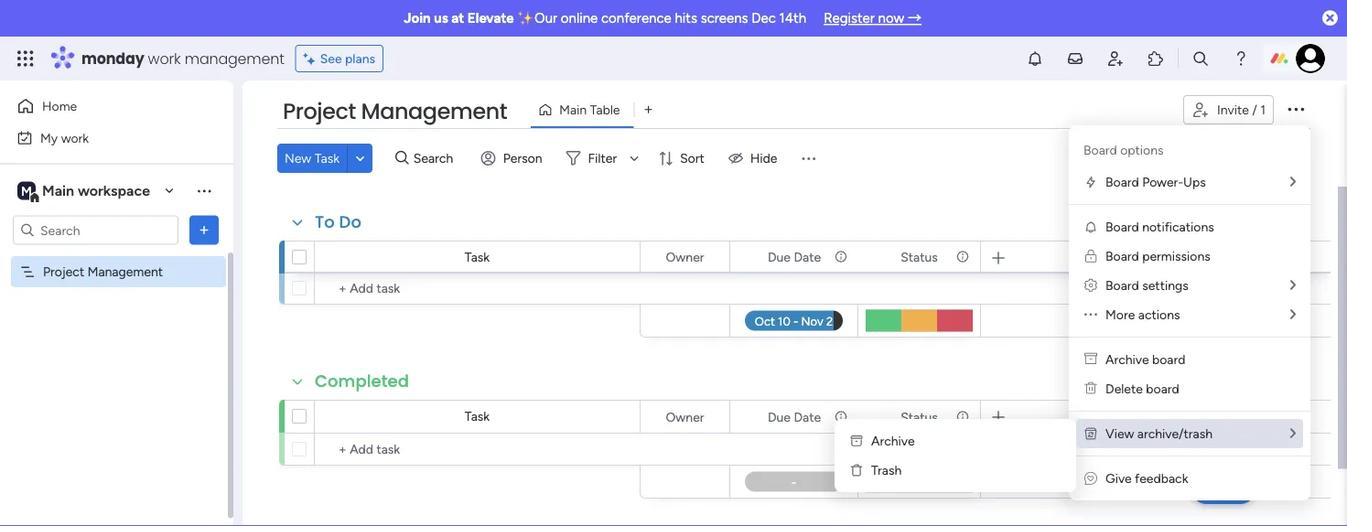 Task type: locate. For each thing, give the bounding box(es) containing it.
management inside field
[[361, 96, 507, 127]]

owner field for completed
[[661, 407, 709, 427]]

board right v2 permission outline image
[[1106, 249, 1140, 264]]

conference
[[601, 10, 672, 27]]

0 vertical spatial owner
[[666, 249, 704, 265]]

workspace options image
[[195, 181, 213, 200]]

settings
[[1143, 278, 1189, 293]]

delete
[[1106, 381, 1143, 397]]

archive
[[1106, 352, 1149, 368], [872, 433, 915, 449]]

register now →
[[824, 10, 922, 27]]

1 vertical spatial project
[[43, 264, 84, 280]]

0 vertical spatial due
[[768, 249, 791, 265]]

3 list arrow image from the top
[[1291, 308, 1296, 321]]

work inside button
[[61, 130, 89, 146]]

2 status from the top
[[901, 409, 938, 425]]

view archive/trash
[[1106, 426, 1213, 442]]

hide
[[751, 151, 778, 166]]

archive image
[[850, 434, 864, 449]]

archive up delete
[[1106, 352, 1149, 368]]

help image
[[1232, 49, 1251, 68]]

project inside list box
[[43, 264, 84, 280]]

0 vertical spatial due date
[[768, 249, 821, 265]]

1 due from the top
[[768, 249, 791, 265]]

project management up v2 search icon
[[283, 96, 507, 127]]

to do
[[315, 211, 362, 234]]

4 list arrow image from the top
[[1291, 427, 1296, 440]]

screens
[[701, 10, 748, 27]]

Owner field
[[661, 247, 709, 267], [661, 407, 709, 427]]

task up + add task text field
[[465, 249, 490, 265]]

view
[[1106, 426, 1135, 442]]

see plans
[[320, 51, 375, 66]]

Search field
[[409, 146, 464, 171]]

sort button
[[651, 144, 716, 173]]

1 horizontal spatial management
[[361, 96, 507, 127]]

notifications image
[[1026, 49, 1045, 68]]

task
[[315, 151, 340, 166], [465, 249, 490, 265], [465, 409, 490, 424]]

main left table
[[559, 102, 587, 118]]

give
[[1106, 471, 1132, 487]]

new task button
[[277, 144, 347, 173]]

work right monday
[[148, 48, 181, 69]]

date for due date field related to column information icon
[[794, 409, 821, 425]]

project up new task 'button'
[[283, 96, 356, 127]]

to
[[315, 211, 335, 234]]

inbox image
[[1067, 49, 1085, 68]]

main inside workspace selection element
[[42, 182, 74, 200]]

0 horizontal spatial main
[[42, 182, 74, 200]]

new
[[285, 151, 312, 166]]

dapulse archived image
[[1085, 352, 1098, 368]]

project management list box
[[0, 253, 233, 526]]

person
[[503, 151, 542, 166]]

1 vertical spatial work
[[61, 130, 89, 146]]

main inside button
[[559, 102, 587, 118]]

more dots image
[[1085, 307, 1098, 323]]

trash
[[872, 463, 902, 478]]

management up search field
[[361, 96, 507, 127]]

delete board
[[1106, 381, 1180, 397]]

status
[[901, 249, 938, 265], [901, 409, 938, 425]]

0 vertical spatial status
[[901, 249, 938, 265]]

give feedback
[[1106, 471, 1189, 487]]

1 vertical spatial management
[[88, 264, 163, 280]]

v2 permission outline image
[[1086, 249, 1097, 264]]

board
[[1084, 142, 1118, 158], [1106, 174, 1140, 190], [1106, 219, 1140, 235], [1106, 249, 1140, 264], [1106, 278, 1140, 293]]

monday work management
[[81, 48, 284, 69]]

menu
[[1069, 125, 1311, 501]]

date
[[794, 249, 821, 265], [794, 409, 821, 425]]

board down archive board
[[1147, 381, 1180, 397]]

sort
[[680, 151, 705, 166]]

1 vertical spatial task
[[465, 249, 490, 265]]

1 vertical spatial main
[[42, 182, 74, 200]]

arrow down image
[[624, 147, 645, 169]]

1 vertical spatial archive
[[872, 433, 915, 449]]

project management down search in workspace field
[[43, 264, 163, 280]]

at
[[452, 10, 464, 27]]

0 vertical spatial management
[[361, 96, 507, 127]]

v2 search image
[[396, 148, 409, 169]]

1 horizontal spatial project management
[[283, 96, 507, 127]]

Status field
[[896, 247, 943, 267], [896, 407, 943, 427]]

trash image
[[850, 463, 864, 478]]

0 horizontal spatial project management
[[43, 264, 163, 280]]

2 list arrow image from the top
[[1291, 279, 1296, 292]]

due date
[[768, 249, 821, 265], [768, 409, 821, 425]]

1 vertical spatial board
[[1147, 381, 1180, 397]]

0 vertical spatial archive
[[1106, 352, 1149, 368]]

0 vertical spatial due date field
[[763, 247, 826, 267]]

due date field for column information icon
[[763, 407, 826, 427]]

1 vertical spatial status field
[[896, 407, 943, 427]]

2 vertical spatial task
[[465, 409, 490, 424]]

filter button
[[559, 144, 645, 173]]

14th
[[780, 10, 807, 27]]

0 vertical spatial project management
[[283, 96, 507, 127]]

due
[[768, 249, 791, 265], [768, 409, 791, 425]]

board up 'delete board'
[[1153, 352, 1186, 368]]

project management
[[283, 96, 507, 127], [43, 264, 163, 280]]

management
[[361, 96, 507, 127], [88, 264, 163, 280]]

0 vertical spatial project
[[283, 96, 356, 127]]

list arrow image for board power-ups
[[1291, 175, 1296, 189]]

search everything image
[[1192, 49, 1210, 68]]

list arrow image for view archive/trash
[[1291, 427, 1296, 440]]

board
[[1153, 352, 1186, 368], [1147, 381, 1180, 397]]

1 owner field from the top
[[661, 247, 709, 267]]

1 vertical spatial owner field
[[661, 407, 709, 427]]

status for 1st the status field from the top of the page
[[901, 249, 938, 265]]

apps image
[[1147, 49, 1165, 68]]

register now → link
[[824, 10, 922, 27]]

board for archive board
[[1153, 352, 1186, 368]]

1 vertical spatial due date
[[768, 409, 821, 425]]

Due Date field
[[763, 247, 826, 267], [763, 407, 826, 427]]

0 horizontal spatial project
[[43, 264, 84, 280]]

1 due date field from the top
[[763, 247, 826, 267]]

view archive/trash image
[[1084, 427, 1099, 441]]

1 vertical spatial date
[[794, 409, 821, 425]]

dec
[[752, 10, 776, 27]]

1 horizontal spatial archive
[[1106, 352, 1149, 368]]

0 vertical spatial main
[[559, 102, 587, 118]]

owner
[[666, 249, 704, 265], [666, 409, 704, 425]]

1 horizontal spatial work
[[148, 48, 181, 69]]

1 horizontal spatial project
[[283, 96, 356, 127]]

2 owner field from the top
[[661, 407, 709, 427]]

my work
[[40, 130, 89, 146]]

main right workspace image
[[42, 182, 74, 200]]

hide button
[[721, 144, 789, 173]]

archive inside menu
[[1106, 352, 1149, 368]]

1 vertical spatial owner
[[666, 409, 704, 425]]

management
[[185, 48, 284, 69]]

task right new
[[315, 151, 340, 166]]

column information image
[[834, 249, 849, 264], [956, 249, 970, 264], [956, 410, 970, 424]]

0 horizontal spatial archive
[[872, 433, 915, 449]]

project
[[283, 96, 356, 127], [43, 264, 84, 280]]

1 vertical spatial status
[[901, 409, 938, 425]]

board up board power-ups icon
[[1084, 142, 1118, 158]]

0 vertical spatial status field
[[896, 247, 943, 267]]

now
[[878, 10, 905, 27]]

2 owner from the top
[[666, 409, 704, 425]]

us
[[434, 10, 448, 27]]

elevate
[[468, 10, 514, 27]]

management down search in workspace field
[[88, 264, 163, 280]]

1 list arrow image from the top
[[1291, 175, 1296, 189]]

1 vertical spatial project management
[[43, 264, 163, 280]]

board options
[[1084, 142, 1164, 158]]

online
[[561, 10, 598, 27]]

archive up trash at right
[[872, 433, 915, 449]]

+ Add task text field
[[324, 439, 632, 460]]

0 vertical spatial work
[[148, 48, 181, 69]]

1 status from the top
[[901, 249, 938, 265]]

1 owner from the top
[[666, 249, 704, 265]]

board power-ups
[[1106, 174, 1206, 190]]

main
[[559, 102, 587, 118], [42, 182, 74, 200]]

see plans button
[[295, 45, 384, 72]]

our
[[535, 10, 558, 27]]

column information image
[[834, 410, 849, 424]]

m
[[21, 183, 32, 199]]

date for column information image corresponding to to do due date field
[[794, 249, 821, 265]]

main for main workspace
[[42, 182, 74, 200]]

v2 delete line image
[[1085, 381, 1098, 397]]

home button
[[11, 92, 197, 121]]

0 horizontal spatial work
[[61, 130, 89, 146]]

home
[[42, 98, 77, 114]]

Search in workspace field
[[38, 220, 153, 241]]

select product image
[[16, 49, 35, 68]]

list arrow image
[[1291, 175, 1296, 189], [1291, 279, 1296, 292], [1291, 308, 1296, 321], [1291, 427, 1296, 440]]

options
[[1121, 142, 1164, 158]]

board up more
[[1106, 278, 1140, 293]]

2 due date field from the top
[[763, 407, 826, 427]]

invite
[[1218, 102, 1250, 118]]

0 vertical spatial task
[[315, 151, 340, 166]]

project down search in workspace field
[[43, 264, 84, 280]]

board right board notifications image
[[1106, 219, 1140, 235]]

board permissions
[[1106, 249, 1211, 264]]

more
[[1106, 307, 1136, 323]]

✨
[[518, 10, 531, 27]]

options image
[[195, 221, 213, 239]]

work right my
[[61, 130, 89, 146]]

task inside new task 'button'
[[315, 151, 340, 166]]

option
[[0, 255, 233, 259]]

2 due from the top
[[768, 409, 791, 425]]

board notifications
[[1106, 219, 1215, 235]]

archive for archive
[[872, 433, 915, 449]]

1 date from the top
[[794, 249, 821, 265]]

0 vertical spatial board
[[1153, 352, 1186, 368]]

/
[[1253, 102, 1258, 118]]

2 date from the top
[[794, 409, 821, 425]]

0 vertical spatial date
[[794, 249, 821, 265]]

main workspace
[[42, 182, 150, 200]]

board right board power-ups icon
[[1106, 174, 1140, 190]]

0 horizontal spatial management
[[88, 264, 163, 280]]

work
[[148, 48, 181, 69], [61, 130, 89, 146]]

1 vertical spatial due
[[768, 409, 791, 425]]

table
[[590, 102, 620, 118]]

main for main table
[[559, 102, 587, 118]]

bob builder image
[[1296, 44, 1326, 73]]

my
[[40, 130, 58, 146]]

1 vertical spatial due date field
[[763, 407, 826, 427]]

invite / 1
[[1218, 102, 1266, 118]]

1 horizontal spatial main
[[559, 102, 587, 118]]

workspace
[[78, 182, 150, 200]]

1 status field from the top
[[896, 247, 943, 267]]

task up + add task text box
[[465, 409, 490, 424]]

feedback
[[1135, 471, 1189, 487]]

0 vertical spatial owner field
[[661, 247, 709, 267]]



Task type: vqa. For each thing, say whether or not it's contained in the screenshot.
the bottommost Project
yes



Task type: describe. For each thing, give the bounding box(es) containing it.
board notifications image
[[1084, 220, 1099, 234]]

work for my
[[61, 130, 89, 146]]

list arrow image for more actions
[[1291, 308, 1296, 321]]

board power-ups image
[[1084, 175, 1099, 190]]

dapulse admin menu image
[[1085, 278, 1098, 293]]

owner for to do
[[666, 249, 704, 265]]

To Do field
[[310, 211, 366, 234]]

new task
[[285, 151, 340, 166]]

notifications
[[1143, 219, 1215, 235]]

options image
[[1285, 98, 1307, 120]]

my work button
[[11, 123, 197, 152]]

column information image for completed
[[956, 410, 970, 424]]

filter
[[588, 151, 617, 166]]

Completed field
[[310, 370, 414, 394]]

project management inside list box
[[43, 264, 163, 280]]

2 status field from the top
[[896, 407, 943, 427]]

board for delete board
[[1147, 381, 1180, 397]]

board for board power-ups
[[1106, 174, 1140, 190]]

owner field for to do
[[661, 247, 709, 267]]

board settings
[[1106, 278, 1189, 293]]

archive for archive board
[[1106, 352, 1149, 368]]

due date field for column information image corresponding to to do
[[763, 247, 826, 267]]

work for monday
[[148, 48, 181, 69]]

archive board
[[1106, 352, 1186, 368]]

workspace image
[[17, 181, 36, 201]]

+ Add task text field
[[324, 277, 632, 299]]

invite members image
[[1107, 49, 1125, 68]]

main table
[[559, 102, 620, 118]]

join us at elevate ✨ our online conference hits screens dec 14th
[[404, 10, 807, 27]]

project inside field
[[283, 96, 356, 127]]

board for board permissions
[[1106, 249, 1140, 264]]

more actions
[[1106, 307, 1181, 323]]

management inside list box
[[88, 264, 163, 280]]

power-
[[1143, 174, 1184, 190]]

list arrow image for board settings
[[1291, 279, 1296, 292]]

project management inside field
[[283, 96, 507, 127]]

monday
[[81, 48, 144, 69]]

ups
[[1184, 174, 1206, 190]]

actions
[[1139, 307, 1181, 323]]

invite / 1 button
[[1184, 95, 1274, 125]]

join
[[404, 10, 431, 27]]

register
[[824, 10, 875, 27]]

→
[[908, 10, 922, 27]]

Project Management field
[[278, 96, 512, 127]]

archive/trash
[[1138, 426, 1213, 442]]

hits
[[675, 10, 698, 27]]

main table button
[[531, 95, 634, 125]]

workspace selection element
[[17, 180, 153, 204]]

task for to do
[[465, 249, 490, 265]]

help
[[1208, 480, 1240, 498]]

do
[[339, 211, 362, 234]]

board for board notifications
[[1106, 219, 1140, 235]]

plans
[[345, 51, 375, 66]]

help button
[[1192, 474, 1256, 504]]

menu image
[[800, 149, 818, 168]]

owner for completed
[[666, 409, 704, 425]]

task for completed
[[465, 409, 490, 424]]

column information image for to do
[[834, 249, 849, 264]]

board for board options
[[1084, 142, 1118, 158]]

1
[[1261, 102, 1266, 118]]

v2 user feedback image
[[1085, 471, 1098, 487]]

permissions
[[1143, 249, 1211, 264]]

2 due date from the top
[[768, 409, 821, 425]]

angle down image
[[356, 152, 365, 165]]

completed
[[315, 370, 409, 393]]

see
[[320, 51, 342, 66]]

add view image
[[645, 103, 652, 116]]

menu containing board options
[[1069, 125, 1311, 501]]

board for board settings
[[1106, 278, 1140, 293]]

status for 2nd the status field from the top of the page
[[901, 409, 938, 425]]

person button
[[474, 144, 553, 173]]

1 due date from the top
[[768, 249, 821, 265]]



